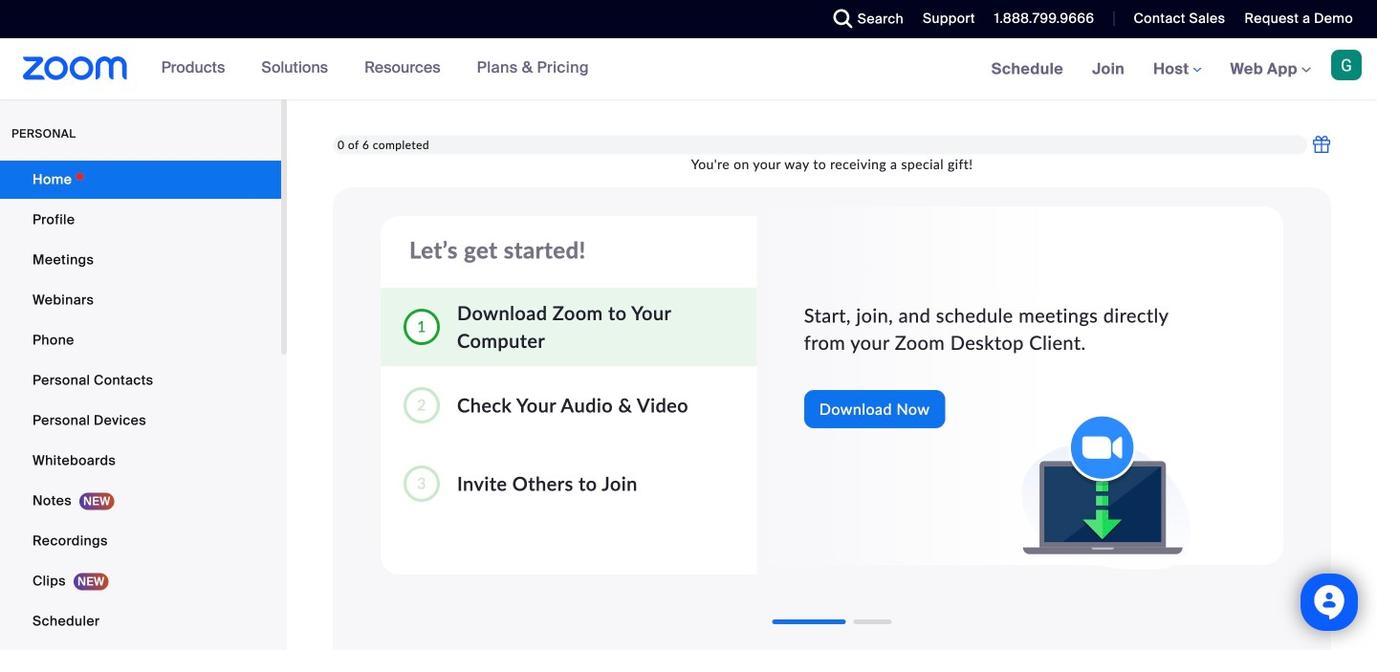 Task type: vqa. For each thing, say whether or not it's contained in the screenshot.
'Personal Menu' MENU
yes



Task type: describe. For each thing, give the bounding box(es) containing it.
profile picture image
[[1332, 50, 1362, 80]]

personal menu menu
[[0, 161, 281, 650]]



Task type: locate. For each thing, give the bounding box(es) containing it.
banner
[[0, 38, 1377, 101]]

zoom logo image
[[23, 56, 128, 80]]

meetings navigation
[[977, 38, 1377, 101]]

product information navigation
[[147, 38, 603, 99]]



